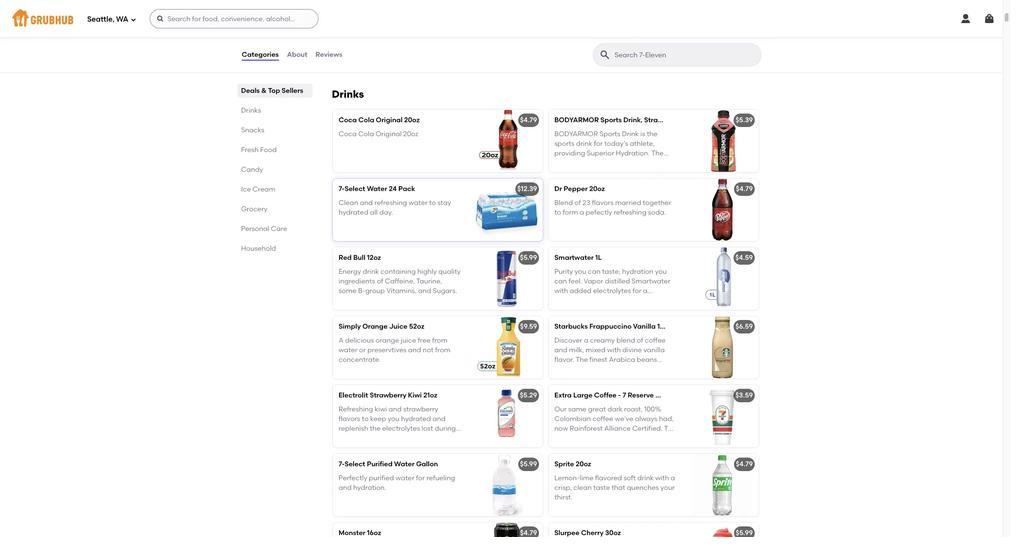 Task type: describe. For each thing, give the bounding box(es) containing it.
funyuns® onion flavored rings are a deliciously different snack that's fun to eat, with a crisp texture and zesty onion flavor
[[339, 27, 458, 64]]

frappuccino
[[589, 323, 632, 331]]

strawberry
[[403, 405, 438, 414]]

1 horizontal spatial you
[[575, 268, 586, 276]]

0 vertical spatial water
[[367, 185, 387, 193]]

drinks inside drinks tab
[[241, 106, 261, 115]]

7-select purified water gallon
[[339, 461, 438, 469]]

$5.99 for sprite
[[520, 461, 537, 469]]

drink,
[[623, 116, 643, 124]]

1 coca from the top
[[339, 116, 357, 124]]

a inside blend of 23 flavors married together to form a pefectly refreshing soda.
[[580, 209, 584, 217]]

simply orange juice 52oz image
[[471, 317, 543, 379]]

clean
[[339, 199, 358, 207]]

and right kiwi
[[389, 405, 402, 414]]

drink inside lemon-lime flavored soft drink with a crisp, clean taste that quenches your thirst.
[[637, 474, 654, 482]]

extra large coffee - 7 reserve colombian 24oz image
[[686, 386, 759, 448]]

quenches
[[627, 484, 659, 492]]

juice
[[401, 337, 416, 345]]

luscious
[[650, 366, 676, 374]]

0 vertical spatial strawberry
[[644, 116, 681, 124]]

grocery tab
[[241, 204, 309, 214]]

about
[[287, 51, 307, 59]]

soft
[[624, 474, 636, 482]]

electrolit strawberry kiwi 21oz
[[339, 392, 437, 400]]

$12.39
[[517, 185, 537, 193]]

sports
[[600, 116, 622, 124]]

pack
[[398, 185, 415, 193]]

dr pepper 20oz
[[554, 185, 605, 193]]

flavor.
[[554, 356, 574, 364]]

household tab
[[241, 244, 309, 254]]

vanilla
[[633, 323, 656, 331]]

refreshing
[[339, 405, 373, 414]]

wa
[[116, 15, 128, 23]]

1 horizontal spatial svg image
[[960, 13, 972, 25]]

purified
[[369, 474, 394, 482]]

Search for food, convenience, alcohol... search field
[[150, 9, 318, 28]]

a up mixed
[[584, 337, 588, 345]]

energy drink containing highly quality ingredients of caffeine, taurine, some b-group vitamins, and sugars.
[[339, 268, 461, 295]]

extra
[[554, 392, 572, 400]]

12oz
[[367, 254, 381, 262]]

of inside energy drink containing highly quality ingredients of caffeine, taurine, some b-group vitamins, and sugars.
[[377, 277, 383, 286]]

red
[[339, 254, 352, 262]]

smartwater 1l
[[554, 254, 602, 262]]

ingredients
[[339, 277, 375, 286]]

not
[[423, 346, 434, 354]]

undeniably
[[612, 366, 649, 374]]

$4.79 for lemon-lime flavored soft drink with a crisp, clean taste that quenches your thirst.
[[736, 461, 753, 469]]

all
[[370, 209, 378, 217]]

seattle, wa
[[87, 15, 128, 23]]

taste;
[[602, 268, 621, 276]]

perfectly purified water for refueling and hydration.
[[339, 474, 455, 492]]

1l
[[595, 254, 602, 262]]

hydrated inside refreshing kiwi and strawberry flavors to keep you hydrated and replenish the electrolytes lost during exercise.
[[401, 415, 431, 423]]

clean
[[574, 484, 592, 492]]

mixed
[[586, 346, 606, 354]]

23
[[583, 199, 590, 207]]

vitamins,
[[386, 287, 417, 295]]

to inside blend of 23 flavors married together to form a pefectly refreshing soda.
[[554, 209, 561, 217]]

fresh food
[[241, 146, 277, 154]]

2 coca cola original 20oz from the top
[[339, 130, 418, 138]]

refreshing kiwi and strawberry flavors to keep you hydrated and replenish the electrolytes lost during exercise.
[[339, 405, 456, 443]]

crisp inside funyuns® onion flavored rings are a deliciously different snack that's fun to eat, with a crisp texture and zesty onion flavor
[[395, 46, 411, 55]]

$4.79 for blend of 23 flavors married together to form a pefectly refreshing soda.
[[736, 185, 753, 193]]

7-select water 24 pack image
[[471, 179, 543, 241]]

discover a creamy blend of coffee and milk, mixed with divine vanilla flavor. the finest arabica beans create a rich and undeniably luscious beverage.
[[554, 337, 676, 384]]

water inside perfectly purified water for refueling and hydration.
[[396, 474, 414, 482]]

top
[[268, 87, 280, 95]]

0 vertical spatial smartwater
[[554, 254, 594, 262]]

deals
[[241, 87, 260, 95]]

beans
[[637, 356, 657, 364]]

quality
[[438, 268, 461, 276]]

pure
[[589, 297, 604, 305]]

purity
[[554, 268, 573, 276]]

snacks tab
[[241, 125, 309, 135]]

categories
[[242, 51, 279, 59]]

vapor
[[584, 277, 603, 286]]

with inside discover a creamy blend of coffee and milk, mixed with divine vanilla flavor. the finest arabica beans create a rich and undeniably luscious beverage.
[[607, 346, 621, 354]]

water inside clean and refreshing water to stay hydrated all day.
[[409, 199, 428, 207]]

snack
[[410, 37, 429, 45]]

dr
[[554, 185, 562, 193]]

and inside a delicious orange juice free from water or preservtives and not from concentrate.
[[408, 346, 421, 354]]

1 vertical spatial cola
[[358, 130, 374, 138]]

and inside energy drink containing highly quality ingredients of caffeine, taurine, some b-group vitamins, and sugars.
[[418, 287, 431, 295]]

bodyarmor
[[554, 116, 599, 124]]

0 horizontal spatial svg image
[[156, 15, 164, 23]]

ice
[[241, 185, 251, 194]]

main navigation navigation
[[0, 0, 1003, 38]]

rings
[[428, 27, 445, 35]]

reviews button
[[315, 38, 343, 72]]

rich
[[584, 366, 596, 374]]

simply
[[339, 323, 361, 331]]

bull
[[353, 254, 365, 262]]

with inside funyuns® onion flavored rings are a deliciously different snack that's fun to eat, with a crisp texture and zesty onion flavor
[[373, 46, 387, 55]]

a up fun
[[339, 37, 343, 45]]

a down 'different'
[[389, 46, 393, 55]]

soda.
[[648, 209, 666, 217]]

coffee
[[645, 337, 666, 345]]

24oz
[[694, 392, 709, 400]]

refreshing inside blend of 23 flavors married together to form a pefectly refreshing soda.
[[614, 209, 646, 217]]

21oz
[[423, 392, 437, 400]]

select for purified
[[345, 461, 365, 469]]

and up flavor. on the bottom
[[554, 346, 567, 354]]

coffee
[[594, 392, 617, 400]]

0 vertical spatial cola
[[358, 116, 374, 124]]

flavors inside refreshing kiwi and strawberry flavors to keep you hydrated and replenish the electrolytes lost during exercise.
[[339, 415, 360, 423]]

of inside discover a creamy blend of coffee and milk, mixed with divine vanilla flavor. the finest arabica beans create a rich and undeniably luscious beverage.
[[637, 337, 643, 345]]

caffeine,
[[385, 277, 415, 286]]

exercise.
[[339, 435, 367, 443]]

flavors inside blend of 23 flavors married together to form a pefectly refreshing soda.
[[592, 199, 614, 207]]

flavored
[[595, 474, 622, 482]]

starbucks frappuccino vanilla 13.7oz
[[554, 323, 677, 331]]

fun
[[339, 46, 349, 55]]

and up during
[[433, 415, 446, 423]]

snacks
[[241, 126, 265, 134]]

a left rich
[[578, 366, 582, 374]]

red bull 12oz image
[[471, 248, 543, 310]]

kiwi
[[408, 392, 422, 400]]

1 vertical spatial original
[[376, 130, 402, 138]]

perfectly
[[339, 474, 367, 482]]

purified
[[367, 461, 393, 469]]

monster 16oz image
[[471, 523, 543, 538]]

married
[[615, 199, 641, 207]]

$5.29
[[520, 392, 537, 400]]

7- for 7-select purified water gallon
[[339, 461, 345, 469]]

reserve
[[628, 392, 654, 400]]

refreshing inside clean and refreshing water to stay hydrated all day.
[[374, 199, 407, 207]]

onion
[[357, 56, 375, 64]]

Search 7-Eleven search field
[[614, 51, 758, 60]]



Task type: locate. For each thing, give the bounding box(es) containing it.
creamy
[[590, 337, 615, 345]]

funyuns onion flavored rings 6oz image
[[471, 7, 543, 70]]

1 horizontal spatial hydrated
[[401, 415, 431, 423]]

0 horizontal spatial refreshing
[[374, 199, 407, 207]]

refreshing down married
[[614, 209, 646, 217]]

svg image
[[960, 13, 972, 25], [130, 17, 136, 22]]

deliciously
[[345, 37, 379, 45]]

bodyarmor sports drink, strawberry banana 28oz image
[[686, 110, 759, 173]]

0 horizontal spatial can
[[554, 277, 567, 286]]

1 vertical spatial crisp
[[621, 297, 636, 305]]

0 horizontal spatial svg image
[[130, 17, 136, 22]]

create
[[554, 366, 576, 374]]

milk,
[[569, 346, 584, 354]]

of up divine
[[637, 337, 643, 345]]

for down gallon
[[416, 474, 425, 482]]

0 horizontal spatial hydrated
[[339, 209, 368, 217]]

ice cream tab
[[241, 184, 309, 195]]

0 horizontal spatial water
[[367, 185, 387, 193]]

0 horizontal spatial for
[[416, 474, 425, 482]]

blend
[[554, 199, 573, 207]]

0 horizontal spatial strawberry
[[370, 392, 406, 400]]

refreshing up 'day.'
[[374, 199, 407, 207]]

of inside blend of 23 flavors married together to form a pefectly refreshing soda.
[[575, 199, 581, 207]]

1 horizontal spatial strawberry
[[644, 116, 681, 124]]

candy
[[241, 166, 263, 174]]

crisp inside purity you can taste; hydration you can feel. vapor distilled smartwater with added electrolytes for a distinctive pure and crisp taste.
[[621, 297, 636, 305]]

bodyarmor sports drink, strawberry banana 28oz
[[554, 116, 726, 124]]

personal care tab
[[241, 224, 309, 234]]

strawberry
[[644, 116, 681, 124], [370, 392, 406, 400]]

0 vertical spatial electrolytes
[[593, 287, 631, 295]]

and down "taurine,"
[[418, 287, 431, 295]]

a inside lemon-lime flavored soft drink with a crisp, clean taste that quenches your thirst.
[[671, 474, 675, 482]]

electrolytes
[[593, 287, 631, 295], [382, 425, 420, 433]]

0 vertical spatial drink
[[363, 268, 379, 276]]

with inside lemon-lime flavored soft drink with a crisp, clean taste that quenches your thirst.
[[655, 474, 669, 482]]

7- up perfectly
[[339, 461, 345, 469]]

a up "your"
[[671, 474, 675, 482]]

flavored
[[398, 27, 426, 35]]

and inside perfectly purified water for refueling and hydration.
[[339, 484, 352, 492]]

starbucks
[[554, 323, 588, 331]]

0 vertical spatial refreshing
[[374, 199, 407, 207]]

2 $5.99 from the top
[[520, 461, 537, 469]]

blend of 23 flavors married together to form a pefectly refreshing soda.
[[554, 199, 671, 217]]

funyuns® onion flavored rings are a deliciously different snack that's fun to eat, with a crisp texture and zesty onion flavor button
[[333, 7, 543, 70]]

a inside purity you can taste; hydration you can feel. vapor distilled smartwater with added electrolytes for a distinctive pure and crisp taste.
[[643, 287, 648, 295]]

$4.59
[[735, 254, 753, 262]]

1 vertical spatial flavors
[[339, 415, 360, 423]]

delicious
[[345, 337, 374, 345]]

7
[[623, 392, 626, 400]]

electrolytes down distilled
[[593, 287, 631, 295]]

0 vertical spatial $4.79
[[520, 116, 537, 124]]

and inside funyuns® onion flavored rings are a deliciously different snack that's fun to eat, with a crisp texture and zesty onion flavor
[[437, 46, 450, 55]]

1 vertical spatial strawberry
[[370, 392, 406, 400]]

sellers
[[282, 87, 304, 95]]

ice cream
[[241, 185, 276, 194]]

0 vertical spatial coca
[[339, 116, 357, 124]]

of up group on the bottom
[[377, 277, 383, 286]]

slurpee cherry 30oz image
[[686, 523, 759, 538]]

group
[[365, 287, 385, 295]]

cola
[[358, 116, 374, 124], [358, 130, 374, 138]]

starbucks frappuccino vanilla 13.7oz image
[[686, 317, 759, 379]]

water left 24
[[367, 185, 387, 193]]

food
[[260, 146, 277, 154]]

drink inside energy drink containing highly quality ingredients of caffeine, taurine, some b-group vitamins, and sugars.
[[363, 268, 379, 276]]

seattle,
[[87, 15, 114, 23]]

0 vertical spatial 7-
[[339, 185, 345, 193]]

7-select purified water gallon image
[[471, 454, 543, 517]]

1 horizontal spatial flavors
[[592, 199, 614, 207]]

hydrated down clean at top
[[339, 209, 368, 217]]

a down 23
[[580, 209, 584, 217]]

electrolytes inside purity you can taste; hydration you can feel. vapor distilled smartwater with added electrolytes for a distinctive pure and crisp taste.
[[593, 287, 631, 295]]

smartwater down hydration
[[632, 277, 670, 286]]

$5.99 for smartwater
[[520, 254, 537, 262]]

and right pure on the right bottom
[[606, 297, 619, 305]]

you up feel.
[[575, 268, 586, 276]]

taste.
[[638, 297, 656, 305]]

magnifying glass icon image
[[599, 49, 611, 61]]

for
[[633, 287, 641, 295], [416, 474, 425, 482]]

and up all
[[360, 199, 373, 207]]

with up flavor on the top left
[[373, 46, 387, 55]]

water up perfectly purified water for refueling and hydration.
[[394, 461, 415, 469]]

energy
[[339, 268, 361, 276]]

$5.99
[[520, 254, 537, 262], [520, 461, 537, 469]]

water down the pack
[[409, 199, 428, 207]]

1 vertical spatial for
[[416, 474, 425, 482]]

1 horizontal spatial can
[[588, 268, 601, 276]]

1 $5.99 from the top
[[520, 254, 537, 262]]

2 select from the top
[[345, 461, 365, 469]]

different
[[380, 37, 408, 45]]

a
[[339, 337, 344, 345]]

you right keep
[[388, 415, 399, 423]]

deals & top sellers
[[241, 87, 304, 95]]

0 vertical spatial drinks
[[332, 88, 364, 100]]

smartwater up 'purity'
[[554, 254, 594, 262]]

sprite
[[554, 461, 574, 469]]

strawberry right the drink,
[[644, 116, 681, 124]]

for up taste.
[[633, 287, 641, 295]]

0 vertical spatial hydrated
[[339, 209, 368, 217]]

1 horizontal spatial water
[[394, 461, 415, 469]]

with up distinctive
[[554, 287, 568, 295]]

0 vertical spatial coca cola original 20oz
[[339, 116, 420, 124]]

your
[[661, 484, 675, 492]]

hydrated inside clean and refreshing water to stay hydrated all day.
[[339, 209, 368, 217]]

and down perfectly
[[339, 484, 352, 492]]

kiwi
[[375, 405, 387, 414]]

sprite 20oz
[[554, 461, 591, 469]]

from
[[432, 337, 448, 345], [435, 346, 451, 354]]

hydrated
[[339, 209, 368, 217], [401, 415, 431, 423]]

you
[[575, 268, 586, 276], [655, 268, 667, 276], [388, 415, 399, 423]]

you inside refreshing kiwi and strawberry flavors to keep you hydrated and replenish the electrolytes lost during exercise.
[[388, 415, 399, 423]]

0 horizontal spatial drink
[[363, 268, 379, 276]]

1 vertical spatial drinks
[[241, 106, 261, 115]]

0 vertical spatial for
[[633, 287, 641, 295]]

water down a at left
[[339, 346, 357, 354]]

select for water
[[345, 185, 365, 193]]

a delicious orange juice free from water or preservtives and not from concentrate.
[[339, 337, 451, 364]]

strawberry up kiwi
[[370, 392, 406, 400]]

0 vertical spatial select
[[345, 185, 365, 193]]

1 vertical spatial select
[[345, 461, 365, 469]]

distinctive
[[554, 297, 588, 305]]

can up vapor
[[588, 268, 601, 276]]

to down blend
[[554, 209, 561, 217]]

water inside a delicious orange juice free from water or preservtives and not from concentrate.
[[339, 346, 357, 354]]

personal
[[241, 225, 270, 233]]

smartwater 1l image
[[686, 248, 759, 310]]

$6.59
[[736, 323, 753, 331]]

1 vertical spatial water
[[339, 346, 357, 354]]

electrolytes inside refreshing kiwi and strawberry flavors to keep you hydrated and replenish the electrolytes lost during exercise.
[[382, 425, 420, 433]]

from up not
[[432, 337, 448, 345]]

to left stay
[[429, 199, 436, 207]]

or
[[359, 346, 366, 354]]

orange
[[362, 323, 388, 331]]

about button
[[286, 38, 308, 72]]

2 coca from the top
[[339, 130, 357, 138]]

can down 'purity'
[[554, 277, 567, 286]]

1 vertical spatial refreshing
[[614, 209, 646, 217]]

the
[[576, 356, 588, 364]]

1 vertical spatial electrolytes
[[382, 425, 420, 433]]

drinks down zesty
[[332, 88, 364, 100]]

containing
[[381, 268, 416, 276]]

with up arabica
[[607, 346, 621, 354]]

2 vertical spatial $4.79
[[736, 461, 753, 469]]

1 horizontal spatial crisp
[[621, 297, 636, 305]]

banana
[[682, 116, 709, 124]]

1 vertical spatial $4.79
[[736, 185, 753, 193]]

household
[[241, 245, 276, 253]]

0 vertical spatial $5.99
[[520, 254, 537, 262]]

and down that's
[[437, 46, 450, 55]]

from right not
[[435, 346, 451, 354]]

1 vertical spatial coca cola original 20oz
[[339, 130, 418, 138]]

7- for 7-select water 24 pack
[[339, 185, 345, 193]]

drink up quenches
[[637, 474, 654, 482]]

electrolit strawberry kiwi 21oz image
[[471, 386, 543, 448]]

flavor
[[376, 56, 395, 64]]

0 vertical spatial from
[[432, 337, 448, 345]]

0 horizontal spatial crisp
[[395, 46, 411, 55]]

electrolit
[[339, 392, 368, 400]]

0 horizontal spatial you
[[388, 415, 399, 423]]

and down finest at right
[[598, 366, 611, 374]]

0 vertical spatial can
[[588, 268, 601, 276]]

0 horizontal spatial electrolytes
[[382, 425, 420, 433]]

0 horizontal spatial smartwater
[[554, 254, 594, 262]]

1 horizontal spatial refreshing
[[614, 209, 646, 217]]

2 horizontal spatial you
[[655, 268, 667, 276]]

and down 'juice'
[[408, 346, 421, 354]]

sprite 20oz image
[[686, 454, 759, 517]]

1 vertical spatial $5.99
[[520, 461, 537, 469]]

20oz
[[404, 116, 420, 124], [403, 130, 418, 138], [589, 185, 605, 193], [576, 461, 591, 469]]

fresh food tab
[[241, 145, 309, 155]]

preservtives
[[367, 346, 407, 354]]

1 vertical spatial hydrated
[[401, 415, 431, 423]]

1 select from the top
[[345, 185, 365, 193]]

1 vertical spatial coca
[[339, 130, 357, 138]]

water down 7-select purified water gallon
[[396, 474, 414, 482]]

1 vertical spatial of
[[377, 277, 383, 286]]

1 vertical spatial water
[[394, 461, 415, 469]]

onion
[[376, 27, 396, 35]]

flavors up replenish
[[339, 415, 360, 423]]

you right hydration
[[655, 268, 667, 276]]

free
[[418, 337, 431, 345]]

&
[[262, 87, 267, 95]]

distilled
[[605, 277, 630, 286]]

cream
[[253, 185, 276, 194]]

0 vertical spatial water
[[409, 199, 428, 207]]

to left keep
[[362, 415, 369, 423]]

lemon-lime flavored soft drink with a crisp, clean taste that quenches your thirst.
[[554, 474, 675, 502]]

1 horizontal spatial of
[[575, 199, 581, 207]]

2 vertical spatial water
[[396, 474, 414, 482]]

7- up clean at top
[[339, 185, 345, 193]]

water
[[367, 185, 387, 193], [394, 461, 415, 469]]

taste
[[593, 484, 610, 492]]

1 horizontal spatial smartwater
[[632, 277, 670, 286]]

select up clean at top
[[345, 185, 365, 193]]

1 vertical spatial 7-
[[339, 461, 345, 469]]

1 vertical spatial can
[[554, 277, 567, 286]]

dr pepper 20oz image
[[686, 179, 759, 241]]

electrolytes down keep
[[382, 425, 420, 433]]

1 coca cola original 20oz from the top
[[339, 116, 420, 124]]

a up taste.
[[643, 287, 648, 295]]

select up perfectly
[[345, 461, 365, 469]]

0 horizontal spatial drinks
[[241, 106, 261, 115]]

during
[[435, 425, 456, 433]]

clean and refreshing water to stay hydrated all day.
[[339, 199, 451, 217]]

and inside purity you can taste; hydration you can feel. vapor distilled smartwater with added electrolytes for a distinctive pure and crisp taste.
[[606, 297, 619, 305]]

beverage.
[[554, 376, 587, 384]]

1 7- from the top
[[339, 185, 345, 193]]

drinks down deals
[[241, 106, 261, 115]]

52oz
[[409, 323, 424, 331]]

to right fun
[[351, 46, 357, 55]]

coca cola original 20oz image
[[471, 110, 543, 173]]

1 vertical spatial smartwater
[[632, 277, 670, 286]]

for inside perfectly purified water for refueling and hydration.
[[416, 474, 425, 482]]

1 horizontal spatial svg image
[[984, 13, 995, 25]]

fresh
[[241, 146, 259, 154]]

to inside funyuns® onion flavored rings are a deliciously different snack that's fun to eat, with a crisp texture and zesty onion flavor
[[351, 46, 357, 55]]

categories button
[[241, 38, 279, 72]]

1 horizontal spatial drink
[[637, 474, 654, 482]]

crisp down 'different'
[[395, 46, 411, 55]]

deals & top sellers tab
[[241, 86, 309, 96]]

drink
[[363, 268, 379, 276], [637, 474, 654, 482]]

0 vertical spatial flavors
[[592, 199, 614, 207]]

lime
[[580, 474, 594, 482]]

$3.59
[[736, 392, 753, 400]]

drink down 12oz
[[363, 268, 379, 276]]

svg image
[[984, 13, 995, 25], [156, 15, 164, 23]]

2 vertical spatial of
[[637, 337, 643, 345]]

1 horizontal spatial drinks
[[332, 88, 364, 100]]

divine
[[623, 346, 642, 354]]

hydrated down strawberry
[[401, 415, 431, 423]]

candy tab
[[241, 165, 309, 175]]

crisp left taste.
[[621, 297, 636, 305]]

1 vertical spatial from
[[435, 346, 451, 354]]

water
[[409, 199, 428, 207], [339, 346, 357, 354], [396, 474, 414, 482]]

to inside refreshing kiwi and strawberry flavors to keep you hydrated and replenish the electrolytes lost during exercise.
[[362, 415, 369, 423]]

1 horizontal spatial electrolytes
[[593, 287, 631, 295]]

smartwater inside purity you can taste; hydration you can feel. vapor distilled smartwater with added electrolytes for a distinctive pure and crisp taste.
[[632, 277, 670, 286]]

$9.59
[[520, 323, 537, 331]]

2 horizontal spatial of
[[637, 337, 643, 345]]

that
[[612, 484, 625, 492]]

reviews
[[316, 51, 342, 59]]

2 7- from the top
[[339, 461, 345, 469]]

the
[[370, 425, 381, 433]]

7-select water 24 pack
[[339, 185, 415, 193]]

0 vertical spatial original
[[376, 116, 403, 124]]

zesty
[[339, 56, 355, 64]]

keep
[[370, 415, 386, 423]]

7-
[[339, 185, 345, 193], [339, 461, 345, 469]]

with up "your"
[[655, 474, 669, 482]]

$5.39
[[736, 116, 753, 124]]

lost
[[422, 425, 433, 433]]

to inside clean and refreshing water to stay hydrated all day.
[[429, 199, 436, 207]]

and inside clean and refreshing water to stay hydrated all day.
[[360, 199, 373, 207]]

with inside purity you can taste; hydration you can feel. vapor distilled smartwater with added electrolytes for a distinctive pure and crisp taste.
[[554, 287, 568, 295]]

0 horizontal spatial flavors
[[339, 415, 360, 423]]

drinks tab
[[241, 105, 309, 116]]

flavors up pefectly
[[592, 199, 614, 207]]

1 vertical spatial drink
[[637, 474, 654, 482]]

0 horizontal spatial of
[[377, 277, 383, 286]]

0 vertical spatial crisp
[[395, 46, 411, 55]]

1 horizontal spatial for
[[633, 287, 641, 295]]

that's
[[431, 37, 449, 45]]

$4.79 for coca cola original 20oz
[[520, 116, 537, 124]]

for inside purity you can taste; hydration you can feel. vapor distilled smartwater with added electrolytes for a distinctive pure and crisp taste.
[[633, 287, 641, 295]]

of left 23
[[575, 199, 581, 207]]

0 vertical spatial of
[[575, 199, 581, 207]]



Task type: vqa. For each thing, say whether or not it's contained in the screenshot.
$5.99
yes



